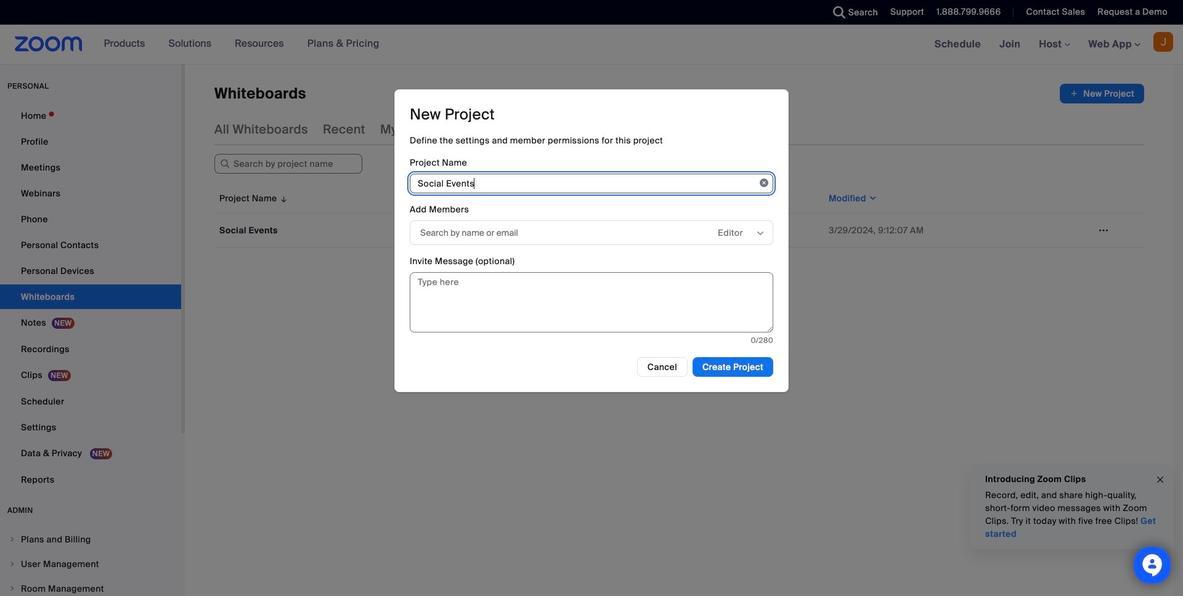 Task type: describe. For each thing, give the bounding box(es) containing it.
e.g. Happy Crew text field
[[410, 174, 774, 194]]

Invite Message (optional) text field
[[410, 273, 774, 333]]

meetings navigation
[[926, 25, 1183, 65]]

add image
[[1070, 88, 1079, 100]]

admin menu menu
[[0, 528, 181, 597]]

Search text field
[[215, 154, 362, 174]]



Task type: locate. For each thing, give the bounding box(es) containing it.
banner
[[0, 25, 1183, 65]]

Search by name or email,Search by name or email text field
[[420, 224, 692, 242]]

application
[[215, 184, 1154, 257]]

edit project image
[[1094, 225, 1114, 236]]

tabs of all whiteboard page tab list
[[215, 113, 753, 145]]

product information navigation
[[95, 25, 389, 64]]

arrow down image
[[277, 191, 288, 206]]

close image
[[1156, 473, 1166, 487]]

heading
[[410, 105, 495, 124]]

personal menu menu
[[0, 104, 181, 494]]

dialog
[[394, 89, 789, 393]]

show options image
[[756, 229, 766, 239]]



Task type: vqa. For each thing, say whether or not it's contained in the screenshot.
meetings navigation
yes



